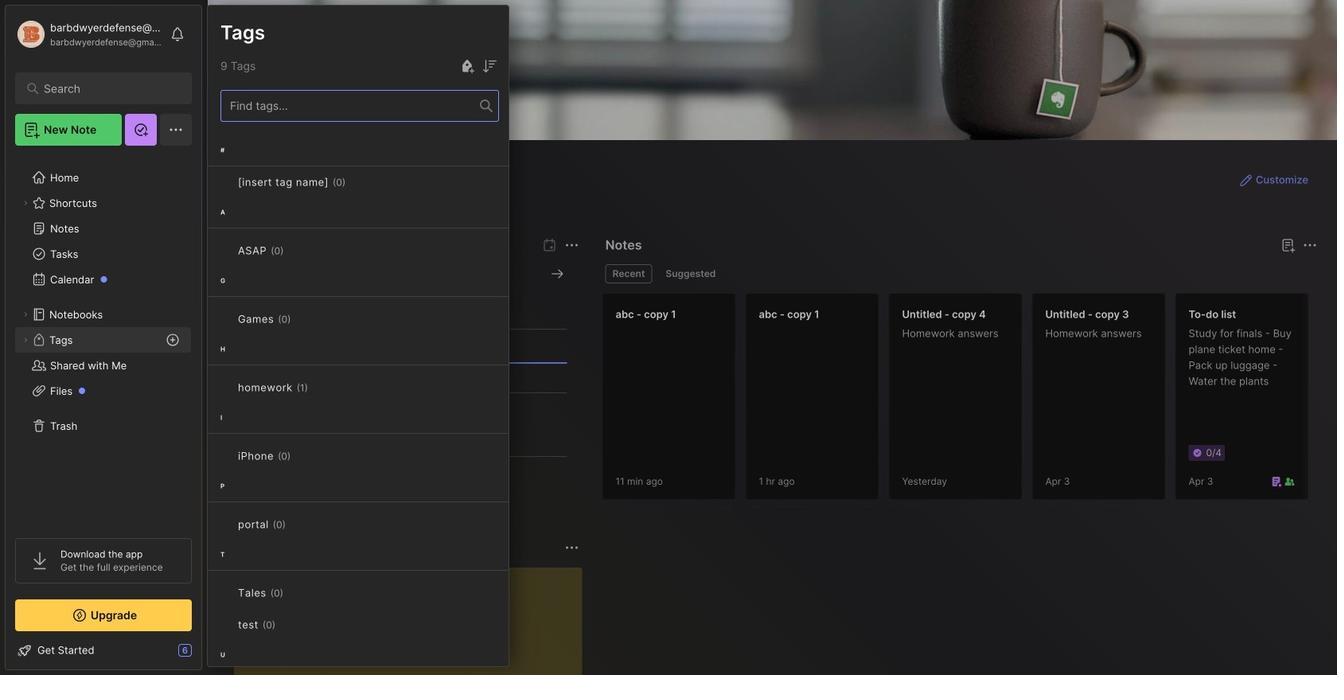 Task type: vqa. For each thing, say whether or not it's contained in the screenshot.
tab
yes



Task type: locate. For each thing, give the bounding box(es) containing it.
2 vertical spatial tag actions image
[[276, 619, 301, 632]]

tree
[[6, 155, 201, 524]]

1 horizontal spatial tab
[[659, 264, 723, 284]]

tab
[[606, 264, 653, 284], [659, 264, 723, 284]]

Account field
[[15, 18, 162, 50]]

2 tab from the left
[[659, 264, 723, 284]]

1 tab from the left
[[606, 264, 653, 284]]

Help and Learning task checklist field
[[6, 638, 201, 663]]

1 horizontal spatial row group
[[603, 293, 1338, 510]]

None search field
[[44, 79, 171, 98]]

main element
[[0, 0, 207, 675]]

Tag actions field
[[346, 174, 371, 190], [284, 243, 309, 259], [291, 311, 317, 327], [308, 380, 334, 396], [291, 448, 316, 464], [283, 585, 309, 601], [276, 617, 301, 633]]

tag actions image
[[291, 313, 317, 326], [283, 587, 309, 600], [276, 619, 301, 632]]

tag actions image
[[346, 176, 371, 189], [284, 245, 309, 257], [308, 381, 334, 394], [291, 450, 316, 463]]

row group
[[208, 135, 509, 675], [603, 293, 1338, 510]]

0 horizontal spatial tab
[[606, 264, 653, 284]]

tab list
[[606, 264, 1316, 284]]

expand tags image
[[21, 335, 30, 345]]

click to collapse image
[[201, 646, 213, 665]]

sort options image
[[480, 57, 499, 76]]



Task type: describe. For each thing, give the bounding box(es) containing it.
0 vertical spatial tag actions image
[[291, 313, 317, 326]]

Start writing… text field
[[247, 568, 582, 675]]

Sort field
[[480, 56, 499, 76]]

Search text field
[[44, 81, 171, 96]]

1 vertical spatial tag actions image
[[283, 587, 309, 600]]

0 horizontal spatial row group
[[208, 135, 509, 675]]

tree inside main 'element'
[[6, 155, 201, 524]]

create new tag image
[[458, 57, 477, 76]]

expand notebooks image
[[21, 310, 30, 319]]

none search field inside main 'element'
[[44, 79, 171, 98]]

Find tags… text field
[[221, 95, 480, 117]]



